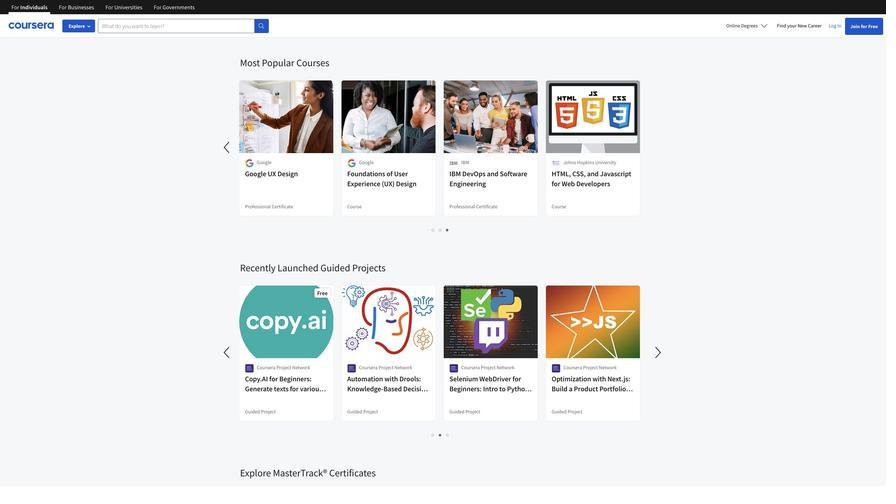 Task type: vqa. For each thing, say whether or not it's contained in the screenshot.
our
no



Task type: describe. For each thing, give the bounding box(es) containing it.
your
[[788, 22, 797, 29]]

ibm devops and software engineering
[[450, 169, 528, 188]]

texts
[[274, 385, 289, 393]]

guided project for optimization with next.js: build a product portfolio website
[[552, 409, 583, 415]]

course for foundations of user experience (ux) design
[[347, 203, 362, 210]]

degrees
[[742, 22, 758, 29]]

coursera project network for automation
[[359, 365, 413, 371]]

coursera project network image for optimization with next.js: build a product portfolio website
[[552, 364, 561, 373]]

systems
[[347, 395, 373, 403]]

of
[[387, 169, 393, 178]]

find
[[778, 22, 787, 29]]

optimization
[[552, 375, 592, 383]]

based
[[384, 385, 402, 393]]

project down cases
[[261, 409, 276, 415]]

coursera project network for optimization
[[564, 365, 617, 371]]

python
[[507, 385, 529, 393]]

course for html, css, and javascript for web developers
[[552, 203, 567, 210]]

coursera project network for selenium
[[462, 365, 515, 371]]

foundations
[[347, 169, 385, 178]]

project down systems
[[363, 409, 378, 415]]

guided project for copy.ai for beginners: generate texts for various use cases
[[245, 409, 276, 415]]

for for individuals
[[11, 4, 19, 11]]

0 vertical spatial design
[[278, 169, 298, 178]]

coursera for optimization
[[564, 365, 582, 371]]

drools:
[[400, 375, 421, 383]]

launched
[[278, 262, 319, 274]]

guided for automation with drools: knowledge-based decision systems
[[347, 409, 363, 415]]

for governments
[[154, 4, 195, 11]]

2 button for 3 button inside most popular courses carousel element
[[437, 226, 444, 234]]

find your new career link
[[774, 21, 826, 30]]

build
[[552, 385, 568, 393]]

log in link
[[826, 21, 846, 30]]

automation inside automation with drools: knowledge-based decision systems
[[347, 375, 383, 383]]

network for next.js:
[[599, 365, 617, 371]]

decision
[[404, 385, 429, 393]]

developers
[[577, 179, 611, 188]]

professional certificate for devops
[[450, 203, 498, 210]]

certificates
[[329, 467, 376, 480]]

for businesses
[[59, 4, 94, 11]]

johns
[[564, 159, 576, 166]]

coursera project network image
[[245, 364, 254, 373]]

selenium
[[450, 375, 478, 383]]

popular
[[262, 56, 295, 69]]

professional for ibm devops and software engineering
[[450, 203, 475, 210]]

various
[[300, 385, 322, 393]]

join
[[851, 23, 860, 30]]

for for governments
[[154, 4, 162, 11]]

1 for 2 button within the recently launched guided projects carousel element
[[432, 432, 435, 439]]

3 for 3 button within the recently launched guided projects carousel element
[[446, 432, 449, 439]]

list inside most popular courses carousel element
[[240, 226, 641, 234]]

free inside "link"
[[869, 23, 878, 30]]

beginners: inside 'copy.ai for beginners: generate texts for various use cases'
[[279, 375, 312, 383]]

businesses
[[68, 4, 94, 11]]

software
[[500, 169, 528, 178]]

What do you want to learn? text field
[[98, 19, 255, 33]]

online
[[727, 22, 741, 29]]

copy.ai
[[245, 375, 268, 383]]

portfolio
[[600, 385, 627, 393]]

most popular courses
[[240, 56, 330, 69]]

google image
[[245, 159, 254, 168]]

for for businesses
[[59, 4, 67, 11]]

new
[[798, 22, 808, 29]]

individuals
[[20, 4, 48, 11]]

automation with drools: knowledge-based decision systems
[[347, 375, 429, 403]]

ibm image
[[450, 159, 459, 168]]

join for free
[[851, 23, 878, 30]]

1 for 2 button inside most popular courses carousel element
[[432, 227, 435, 233]]

online degrees button
[[721, 18, 774, 33]]

log
[[829, 22, 837, 29]]

explore button
[[62, 20, 95, 32]]

google image
[[347, 159, 356, 168]]

devops
[[463, 169, 486, 178]]

ibm for ibm
[[462, 159, 469, 166]]

most
[[240, 56, 260, 69]]

with for automation
[[385, 375, 398, 383]]

use
[[245, 395, 256, 403]]

explore for explore
[[69, 23, 85, 29]]

johns hopkins university image
[[552, 159, 561, 168]]

to
[[500, 385, 506, 393]]

generate
[[245, 385, 273, 393]]

1 button for 2 button within the recently launched guided projects carousel element
[[430, 431, 437, 439]]

foundations of user experience (ux) design
[[347, 169, 417, 188]]

google ux design
[[245, 169, 298, 178]]

google for google
[[257, 159, 272, 166]]

for universities
[[105, 4, 142, 11]]

product
[[574, 385, 598, 393]]

cases
[[257, 395, 274, 403]]

css,
[[573, 169, 586, 178]]

banner navigation
[[6, 0, 201, 14]]



Task type: locate. For each thing, give the bounding box(es) containing it.
for down html,
[[552, 179, 561, 188]]

experience
[[347, 179, 381, 188]]

1 and from the left
[[487, 169, 499, 178]]

and
[[487, 169, 499, 178], [587, 169, 599, 178]]

guided down systems
[[347, 409, 363, 415]]

2 for 3 button within the recently launched guided projects carousel element
[[439, 432, 442, 439]]

design right ux
[[278, 169, 298, 178]]

and for css,
[[587, 169, 599, 178]]

guided left "projects"
[[321, 262, 350, 274]]

2 network from the left
[[395, 365, 413, 371]]

1 list from the top
[[240, 21, 641, 29]]

4 coursera from the left
[[564, 365, 582, 371]]

1 3 from the top
[[446, 227, 449, 233]]

1 vertical spatial automation
[[450, 395, 486, 403]]

google up foundations
[[359, 159, 374, 166]]

0 horizontal spatial and
[[487, 169, 499, 178]]

coursera up 'selenium'
[[462, 365, 480, 371]]

0 horizontal spatial professional certificate
[[245, 203, 293, 210]]

2 for from the left
[[59, 4, 67, 11]]

1 vertical spatial list
[[240, 226, 641, 234]]

1 guided project from the left
[[245, 409, 276, 415]]

2 2 button from the top
[[437, 431, 444, 439]]

for right texts
[[290, 385, 299, 393]]

1 vertical spatial explore
[[240, 467, 271, 480]]

guided down 'selenium'
[[450, 409, 465, 415]]

with up based
[[385, 375, 398, 383]]

and for devops
[[487, 169, 499, 178]]

previous slide image
[[219, 139, 236, 156]]

university
[[596, 159, 617, 166]]

2 button
[[437, 226, 444, 234], [437, 431, 444, 439]]

1 with from the left
[[385, 375, 398, 383]]

for inside html, css, and javascript for web developers
[[552, 179, 561, 188]]

0 horizontal spatial professional
[[245, 203, 271, 210]]

explore
[[69, 23, 85, 29], [240, 467, 271, 480]]

2 and from the left
[[587, 169, 599, 178]]

(ux)
[[382, 179, 395, 188]]

professional
[[245, 203, 271, 210], [450, 203, 475, 210]]

1 inside most popular courses carousel element
[[432, 227, 435, 233]]

for individuals
[[11, 4, 48, 11]]

2 1 from the top
[[432, 432, 435, 439]]

1 horizontal spatial course
[[552, 203, 567, 210]]

most popular courses carousel element
[[0, 35, 646, 240]]

certificate for and
[[476, 203, 498, 210]]

coursera for automation
[[359, 365, 378, 371]]

1 vertical spatial 1 button
[[430, 431, 437, 439]]

coursera project network image up optimization
[[552, 364, 561, 373]]

2 certificate from the left
[[476, 203, 498, 210]]

previous slide image
[[219, 344, 236, 361]]

webdriver
[[480, 375, 511, 383]]

automation
[[347, 375, 383, 383], [450, 395, 486, 403]]

find your new career
[[778, 22, 822, 29]]

0 vertical spatial automation
[[347, 375, 383, 383]]

for for universities
[[105, 4, 113, 11]]

beginners: down 'selenium'
[[450, 385, 482, 393]]

automation down 'selenium'
[[450, 395, 486, 403]]

professional for google ux design
[[245, 203, 271, 210]]

coursera project network image for selenium webdriver for beginners: intro to python automation
[[450, 364, 459, 373]]

google up google ux design
[[257, 159, 272, 166]]

software engineering skills carousel element
[[0, 0, 646, 35]]

1 inside recently launched guided projects carousel element
[[432, 432, 435, 439]]

recently
[[240, 262, 276, 274]]

ibm inside ibm devops and software engineering
[[450, 169, 461, 178]]

guided for optimization with next.js: build a product portfolio website
[[552, 409, 567, 415]]

project up 'copy.ai for beginners: generate texts for various use cases'
[[277, 365, 291, 371]]

for
[[11, 4, 19, 11], [59, 4, 67, 11], [105, 4, 113, 11], [154, 4, 162, 11]]

1 certificate from the left
[[272, 203, 293, 210]]

coursera project network up webdriver
[[462, 365, 515, 371]]

for left universities
[[105, 4, 113, 11]]

engineering
[[450, 179, 486, 188]]

automation up knowledge-
[[347, 375, 383, 383]]

coursera project network for copy.ai
[[257, 365, 310, 371]]

list inside 'software engineering skills carousel' element
[[240, 21, 641, 29]]

2 inside most popular courses carousel element
[[439, 227, 442, 233]]

1 coursera from the left
[[257, 365, 276, 371]]

network up 'next.js:'
[[599, 365, 617, 371]]

certificate
[[272, 203, 293, 210], [476, 203, 498, 210]]

guided down website
[[552, 409, 567, 415]]

for left governments
[[154, 4, 162, 11]]

with inside automation with drools: knowledge-based decision systems
[[385, 375, 398, 383]]

career
[[809, 22, 822, 29]]

automation inside the selenium webdriver for beginners: intro to python automation
[[450, 395, 486, 403]]

1 vertical spatial design
[[396, 179, 417, 188]]

free inside recently launched guided projects carousel element
[[317, 290, 328, 297]]

google
[[257, 159, 272, 166], [359, 159, 374, 166], [245, 169, 267, 178]]

guided for selenium webdriver for beginners: intro to python automation
[[450, 409, 465, 415]]

coursera project network
[[257, 365, 310, 371], [359, 365, 413, 371], [462, 365, 515, 371], [564, 365, 617, 371]]

1 horizontal spatial and
[[587, 169, 599, 178]]

4 network from the left
[[599, 365, 617, 371]]

governments
[[163, 4, 195, 11]]

2 vertical spatial list
[[240, 431, 641, 439]]

with
[[385, 375, 398, 383], [593, 375, 607, 383]]

0 horizontal spatial beginners:
[[279, 375, 312, 383]]

html, css, and javascript for web developers
[[552, 169, 632, 188]]

1 1 from the top
[[432, 227, 435, 233]]

0 horizontal spatial ibm
[[450, 169, 461, 178]]

3 inside recently launched guided projects carousel element
[[446, 432, 449, 439]]

0 vertical spatial 3
[[446, 227, 449, 233]]

4 guided project from the left
[[552, 409, 583, 415]]

project down the selenium webdriver for beginners: intro to python automation
[[466, 409, 481, 415]]

list inside recently launched guided projects carousel element
[[240, 431, 641, 439]]

next slide image
[[650, 344, 667, 361]]

network up various
[[292, 365, 310, 371]]

for up the python
[[513, 375, 522, 383]]

0 vertical spatial 2
[[439, 227, 442, 233]]

guided project for selenium webdriver for beginners: intro to python automation
[[450, 409, 481, 415]]

for
[[861, 23, 868, 30], [552, 179, 561, 188], [269, 375, 278, 383], [513, 375, 522, 383], [290, 385, 299, 393]]

certificate for design
[[272, 203, 293, 210]]

3 coursera project network image from the left
[[552, 364, 561, 373]]

join for free link
[[846, 18, 884, 35]]

3 button
[[444, 226, 451, 234], [444, 431, 451, 439]]

recently launched guided projects
[[240, 262, 386, 274]]

project up optimization with next.js: build a product portfolio website
[[583, 365, 598, 371]]

3 list from the top
[[240, 431, 641, 439]]

projects
[[352, 262, 386, 274]]

coursera project network up automation with drools: knowledge-based decision systems
[[359, 365, 413, 371]]

coursera for copy.ai
[[257, 365, 276, 371]]

a
[[569, 385, 573, 393]]

website
[[552, 395, 576, 403]]

project up webdriver
[[481, 365, 496, 371]]

for inside the selenium webdriver for beginners: intro to python automation
[[513, 375, 522, 383]]

coursera up knowledge-
[[359, 365, 378, 371]]

with up product
[[593, 375, 607, 383]]

2 coursera project network from the left
[[359, 365, 413, 371]]

project
[[277, 365, 291, 371], [379, 365, 394, 371], [481, 365, 496, 371], [583, 365, 598, 371], [261, 409, 276, 415], [363, 409, 378, 415], [466, 409, 481, 415], [568, 409, 583, 415]]

for left 'businesses'
[[59, 4, 67, 11]]

knowledge-
[[347, 385, 384, 393]]

3 coursera project network from the left
[[462, 365, 515, 371]]

guided project down systems
[[347, 409, 378, 415]]

coursera for selenium
[[462, 365, 480, 371]]

1 button for 2 button inside most popular courses carousel element
[[430, 226, 437, 234]]

guided project down 'selenium'
[[450, 409, 481, 415]]

coursera
[[257, 365, 276, 371], [359, 365, 378, 371], [462, 365, 480, 371], [564, 365, 582, 371]]

2 guided project from the left
[[347, 409, 378, 415]]

3 for from the left
[[105, 4, 113, 11]]

3 inside most popular courses carousel element
[[446, 227, 449, 233]]

1 horizontal spatial with
[[593, 375, 607, 383]]

list
[[240, 21, 641, 29], [240, 226, 641, 234], [240, 431, 641, 439]]

1 horizontal spatial beginners:
[[450, 385, 482, 393]]

coursera project network up optimization with next.js: build a product portfolio website
[[564, 365, 617, 371]]

2 horizontal spatial coursera project network image
[[552, 364, 561, 373]]

2 course from the left
[[552, 203, 567, 210]]

and up developers
[[587, 169, 599, 178]]

1 for from the left
[[11, 4, 19, 11]]

4 coursera project network from the left
[[564, 365, 617, 371]]

1 2 from the top
[[439, 227, 442, 233]]

course
[[347, 203, 362, 210], [552, 203, 567, 210]]

3 button inside most popular courses carousel element
[[444, 226, 451, 234]]

explore inside popup button
[[69, 23, 85, 29]]

2 coursera project network image from the left
[[450, 364, 459, 373]]

1 1 button from the top
[[430, 226, 437, 234]]

ux
[[268, 169, 276, 178]]

0 horizontal spatial design
[[278, 169, 298, 178]]

professional certificate down engineering at the top
[[450, 203, 498, 210]]

0 vertical spatial 2 button
[[437, 226, 444, 234]]

1 vertical spatial 1
[[432, 432, 435, 439]]

coursera project network up 'copy.ai for beginners: generate texts for various use cases'
[[257, 365, 310, 371]]

for right the join at the top of page
[[861, 23, 868, 30]]

2 button for 3 button within the recently launched guided projects carousel element
[[437, 431, 444, 439]]

selenium webdriver for beginners: intro to python automation
[[450, 375, 529, 403]]

design inside foundations of user experience (ux) design
[[396, 179, 417, 188]]

1 2 button from the top
[[437, 226, 444, 234]]

free down recently launched guided projects
[[317, 290, 328, 297]]

3 button inside recently launched guided projects carousel element
[[444, 431, 451, 439]]

with inside optimization with next.js: build a product portfolio website
[[593, 375, 607, 383]]

2 professional certificate from the left
[[450, 203, 498, 210]]

design down the user
[[396, 179, 417, 188]]

course down the "experience"
[[347, 203, 362, 210]]

2 3 button from the top
[[444, 431, 451, 439]]

universities
[[114, 4, 142, 11]]

online degrees
[[727, 22, 758, 29]]

3 guided project from the left
[[450, 409, 481, 415]]

for left "individuals"
[[11, 4, 19, 11]]

3
[[446, 227, 449, 233], [446, 432, 449, 439]]

for inside "link"
[[861, 23, 868, 30]]

1 button inside most popular courses carousel element
[[430, 226, 437, 234]]

for up texts
[[269, 375, 278, 383]]

ibm
[[462, 159, 469, 166], [450, 169, 461, 178]]

2 professional from the left
[[450, 203, 475, 210]]

course down 'web'
[[552, 203, 567, 210]]

certificate down ibm devops and software engineering
[[476, 203, 498, 210]]

network for drools:
[[395, 365, 413, 371]]

design
[[278, 169, 298, 178], [396, 179, 417, 188]]

mastertrack®
[[273, 467, 327, 480]]

coursera up copy.ai
[[257, 365, 276, 371]]

1 vertical spatial 3
[[446, 432, 449, 439]]

1 horizontal spatial professional certificate
[[450, 203, 498, 210]]

project up automation with drools: knowledge-based decision systems
[[379, 365, 394, 371]]

coursera image
[[9, 20, 54, 31]]

guided for copy.ai for beginners: generate texts for various use cases
[[245, 409, 260, 415]]

1 vertical spatial 2
[[439, 432, 442, 439]]

2
[[439, 227, 442, 233], [439, 432, 442, 439]]

network up webdriver
[[497, 365, 515, 371]]

0 vertical spatial list
[[240, 21, 641, 29]]

2 for 3 button inside most popular courses carousel element
[[439, 227, 442, 233]]

google for foundations
[[359, 159, 374, 166]]

1 3 button from the top
[[444, 226, 451, 234]]

explore for explore mastertrack® certificates
[[240, 467, 271, 480]]

0 horizontal spatial free
[[317, 290, 328, 297]]

next.js:
[[608, 375, 631, 383]]

user
[[394, 169, 408, 178]]

log in
[[829, 22, 842, 29]]

optimization with next.js: build a product portfolio website
[[552, 375, 631, 403]]

1
[[432, 227, 435, 233], [432, 432, 435, 439]]

1 horizontal spatial free
[[869, 23, 878, 30]]

ibm right ibm image
[[462, 159, 469, 166]]

0 horizontal spatial automation
[[347, 375, 383, 383]]

intro
[[483, 385, 498, 393]]

0 vertical spatial 1
[[432, 227, 435, 233]]

1 horizontal spatial automation
[[450, 395, 486, 403]]

certificate down ux
[[272, 203, 293, 210]]

guided
[[321, 262, 350, 274], [245, 409, 260, 415], [347, 409, 363, 415], [450, 409, 465, 415], [552, 409, 567, 415]]

guided project down cases
[[245, 409, 276, 415]]

1 vertical spatial 2 button
[[437, 431, 444, 439]]

0 vertical spatial beginners:
[[279, 375, 312, 383]]

1 course from the left
[[347, 203, 362, 210]]

1 coursera project network image from the left
[[347, 364, 356, 373]]

0 vertical spatial ibm
[[462, 159, 469, 166]]

hopkins
[[577, 159, 595, 166]]

guided project for automation with drools: knowledge-based decision systems
[[347, 409, 378, 415]]

1 horizontal spatial design
[[396, 179, 417, 188]]

1 coursera project network from the left
[[257, 365, 310, 371]]

3 coursera from the left
[[462, 365, 480, 371]]

2 button inside most popular courses carousel element
[[437, 226, 444, 234]]

copy.ai for beginners: generate texts for various use cases
[[245, 375, 322, 403]]

coursera project network image up knowledge-
[[347, 364, 356, 373]]

0 horizontal spatial coursera project network image
[[347, 364, 356, 373]]

network for beginners:
[[292, 365, 310, 371]]

2 button inside recently launched guided projects carousel element
[[437, 431, 444, 439]]

1 vertical spatial free
[[317, 290, 328, 297]]

web
[[562, 179, 575, 188]]

google down google icon
[[245, 169, 267, 178]]

professional certificate down google ux design
[[245, 203, 293, 210]]

ibm for ibm devops and software engineering
[[450, 169, 461, 178]]

and inside ibm devops and software engineering
[[487, 169, 499, 178]]

3 network from the left
[[497, 365, 515, 371]]

1 professional from the left
[[245, 203, 271, 210]]

0 horizontal spatial course
[[347, 203, 362, 210]]

2 3 from the top
[[446, 432, 449, 439]]

recently launched guided projects carousel element
[[219, 240, 667, 445]]

coursera up optimization
[[564, 365, 582, 371]]

in
[[838, 22, 842, 29]]

0 vertical spatial 3 button
[[444, 226, 451, 234]]

0 horizontal spatial with
[[385, 375, 398, 383]]

2 coursera from the left
[[359, 365, 378, 371]]

0 vertical spatial free
[[869, 23, 878, 30]]

professional certificate for ux
[[245, 203, 293, 210]]

1 vertical spatial ibm
[[450, 169, 461, 178]]

1 button inside recently launched guided projects carousel element
[[430, 431, 437, 439]]

coursera project network image for automation with drools: knowledge-based decision systems
[[347, 364, 356, 373]]

1 professional certificate from the left
[[245, 203, 293, 210]]

2 1 button from the top
[[430, 431, 437, 439]]

coursera project network image
[[347, 364, 356, 373], [450, 364, 459, 373], [552, 364, 561, 373]]

professional certificate
[[245, 203, 293, 210], [450, 203, 498, 210]]

beginners:
[[279, 375, 312, 383], [450, 385, 482, 393]]

0 horizontal spatial explore
[[69, 23, 85, 29]]

1 horizontal spatial explore
[[240, 467, 271, 480]]

ibm down ibm image
[[450, 169, 461, 178]]

johns hopkins university
[[564, 159, 617, 166]]

2 with from the left
[[593, 375, 607, 383]]

1 horizontal spatial ibm
[[462, 159, 469, 166]]

2 inside recently launched guided projects carousel element
[[439, 432, 442, 439]]

1 network from the left
[[292, 365, 310, 371]]

None search field
[[98, 19, 269, 33]]

1 horizontal spatial certificate
[[476, 203, 498, 210]]

beginners: up texts
[[279, 375, 312, 383]]

network for for
[[497, 365, 515, 371]]

1 vertical spatial beginners:
[[450, 385, 482, 393]]

4 for from the left
[[154, 4, 162, 11]]

guided down use
[[245, 409, 260, 415]]

free right the join at the top of page
[[869, 23, 878, 30]]

html,
[[552, 169, 571, 178]]

explore mastertrack® certificates
[[240, 467, 376, 480]]

network up drools:
[[395, 365, 413, 371]]

courses
[[297, 56, 330, 69]]

2 list from the top
[[240, 226, 641, 234]]

free
[[869, 23, 878, 30], [317, 290, 328, 297]]

and inside html, css, and javascript for web developers
[[587, 169, 599, 178]]

0 vertical spatial 1 button
[[430, 226, 437, 234]]

and right devops
[[487, 169, 499, 178]]

0 vertical spatial explore
[[69, 23, 85, 29]]

beginners: inside the selenium webdriver for beginners: intro to python automation
[[450, 385, 482, 393]]

1 horizontal spatial professional
[[450, 203, 475, 210]]

with for optimization
[[593, 375, 607, 383]]

3 for 3 button inside most popular courses carousel element
[[446, 227, 449, 233]]

javascript
[[600, 169, 632, 178]]

1 vertical spatial 3 button
[[444, 431, 451, 439]]

0 horizontal spatial certificate
[[272, 203, 293, 210]]

1 horizontal spatial coursera project network image
[[450, 364, 459, 373]]

2 2 from the top
[[439, 432, 442, 439]]

project down website
[[568, 409, 583, 415]]

guided project down website
[[552, 409, 583, 415]]

coursera project network image up 'selenium'
[[450, 364, 459, 373]]



